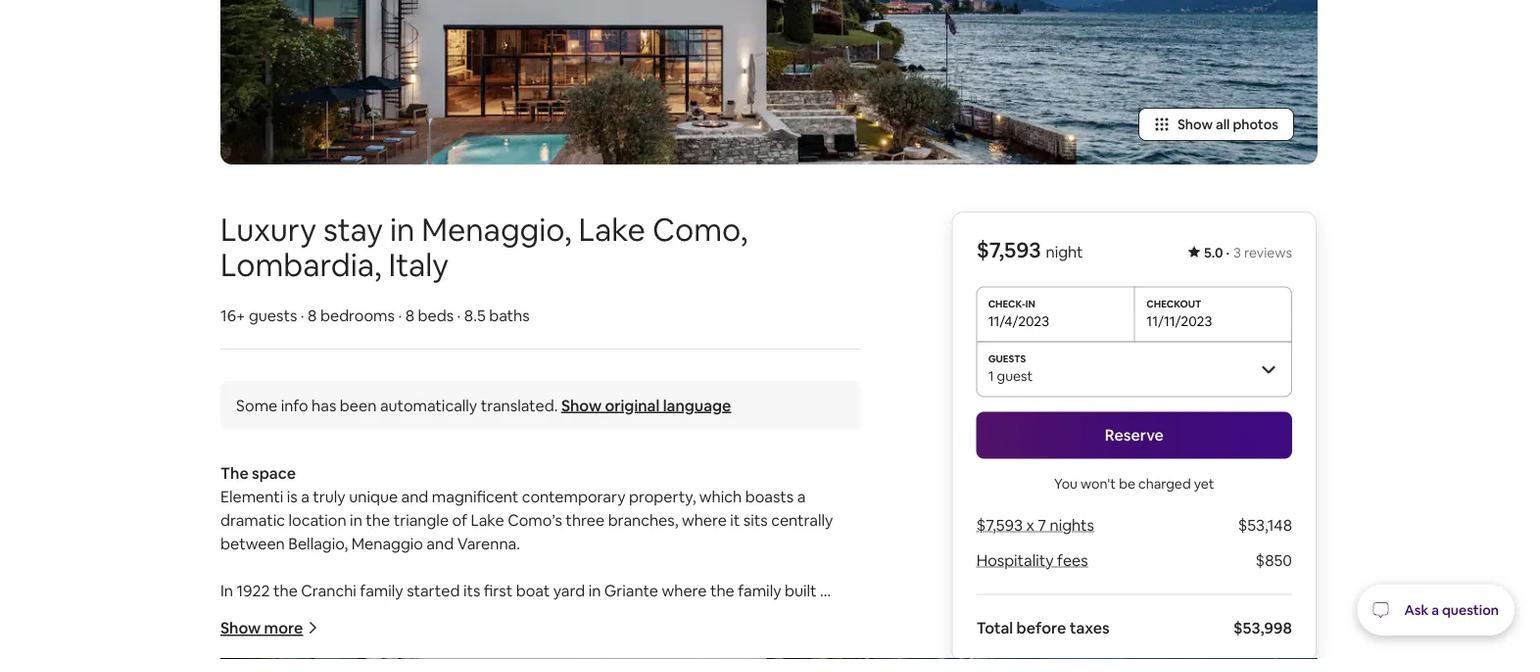 Task type: vqa. For each thing, say whether or not it's contained in the screenshot.
miles within Roswell, New Mexico 808 miles away Dec 11 – 16 $449 night
no



Task type: describe. For each thing, give the bounding box(es) containing it.
translated.
[[481, 395, 558, 415]]

· right guests
[[301, 305, 304, 325]]

first
[[484, 581, 513, 601]]

$53,998
[[1234, 618, 1293, 638]]

contemporary
[[522, 486, 626, 507]]

show more
[[221, 618, 303, 638]]

boasts
[[746, 486, 794, 507]]

baths
[[489, 305, 530, 325]]

the down become
[[239, 651, 263, 660]]

2 8 from the left
[[405, 305, 415, 325]]

show more button
[[221, 618, 319, 638]]

industrial
[[267, 651, 333, 660]]

with
[[671, 651, 702, 660]]

yet
[[1195, 475, 1215, 492]]

property,
[[629, 486, 696, 507]]

in inside in 1922 the cranchi family started its first boat yard in griante where the family built boats for almost a century. in 2014 the yard went through a complete 3-year renovation to become a high-end luxury villa that was renamed elementi. the typical characteristics of the industrial boatyard have been preserved and, combined with the incredi
[[589, 581, 601, 601]]

has
[[312, 395, 336, 415]]

varenna.
[[457, 534, 520, 554]]

renovation
[[767, 604, 844, 624]]

automatically
[[380, 395, 478, 415]]

1 family from the left
[[360, 581, 403, 601]]

a up high-
[[342, 604, 350, 624]]

won't
[[1081, 475, 1116, 492]]

bedrooms
[[320, 305, 395, 325]]

year
[[732, 604, 764, 624]]

reserve
[[1105, 425, 1164, 445]]

show for show all photos
[[1178, 115, 1213, 133]]

x
[[1027, 515, 1035, 535]]

end
[[352, 628, 380, 648]]

1 guest button
[[977, 341, 1293, 396]]

ask
[[1405, 602, 1429, 619]]

ask a question button
[[1358, 585, 1515, 636]]

charged
[[1139, 475, 1192, 492]]

the up 3-
[[711, 581, 735, 601]]

a up centrally
[[798, 486, 806, 507]]

in 1922 the cranchi family started its first boat yard in griante where the family built boats for almost a century. in 2014 the yard went through a complete 3-year renovation to become a high-end luxury villa that was renamed elementi. the typical characteristics of the industrial boatyard have been preserved and, combined with the incredi
[[221, 581, 856, 660]]

menaggio
[[352, 534, 423, 554]]

stay
[[323, 209, 383, 250]]

luxury
[[383, 628, 427, 648]]

started
[[407, 581, 460, 601]]

magnificent
[[432, 486, 519, 507]]

you
[[1055, 475, 1078, 492]]

high-
[[315, 628, 352, 648]]

16+ guests · 8 bedrooms · 8 beds · 8.5 baths
[[221, 305, 530, 325]]

question
[[1443, 602, 1500, 619]]

0 vertical spatial and
[[401, 486, 429, 507]]

como,
[[653, 209, 748, 250]]

guests
[[249, 305, 297, 325]]

have
[[405, 651, 439, 660]]

the space elementi is a truly unique and magnificent contemporary property, which boasts a dramatic location in the triangle of lake como's three branches, where it sits centrally between bellagio, menaggio and varenna.
[[221, 463, 837, 554]]

a inside button
[[1432, 602, 1440, 619]]

total
[[977, 618, 1014, 638]]

airbnb luxe image
[[221, 22, 289, 54]]

luxury stay in menaggio, lake como, lombardia, italy
[[221, 209, 748, 285]]

more
[[264, 618, 303, 638]]

0 vertical spatial been
[[340, 395, 377, 415]]

7
[[1038, 515, 1047, 535]]

been inside in 1922 the cranchi family started its first boat yard in griante where the family built boats for almost a century. in 2014 the yard went through a complete 3-year renovation to become a high-end luxury villa that was renamed elementi. the typical characteristics of the industrial boatyard have been preserved and, combined with the incredi
[[443, 651, 480, 660]]

5.0
[[1205, 244, 1224, 262]]

boatyard
[[336, 651, 402, 660]]

boats
[[221, 604, 262, 624]]

5.0 · 3 reviews
[[1205, 244, 1293, 262]]

three
[[566, 510, 605, 530]]

some
[[236, 395, 278, 415]]

elementi
[[221, 486, 283, 507]]

show original language button
[[562, 395, 732, 415]]

lake inside 'luxury stay in menaggio, lake como, lombardia, italy'
[[579, 209, 646, 250]]

1
[[989, 367, 994, 385]]

preserved
[[483, 651, 557, 660]]

$53,148
[[1239, 515, 1293, 535]]

2014
[[432, 604, 466, 624]]

of inside the space elementi is a truly unique and magnificent contemporary property, which boasts a dramatic location in the triangle of lake como's three branches, where it sits centrally between bellagio, menaggio and varenna.
[[452, 510, 468, 530]]

luxury
[[221, 209, 317, 250]]

its
[[464, 581, 481, 601]]

dramatic
[[221, 510, 285, 530]]

0 vertical spatial in
[[221, 581, 233, 601]]

hospitality fees
[[977, 551, 1089, 571]]

· left 8.5
[[457, 305, 461, 325]]

lombardia, italy
[[221, 244, 449, 285]]

between
[[221, 534, 285, 554]]

0 horizontal spatial yard
[[497, 604, 529, 624]]

1922
[[237, 581, 270, 601]]

all
[[1216, 115, 1231, 133]]

almost
[[289, 604, 339, 624]]

centrally
[[772, 510, 833, 530]]

boat
[[516, 581, 550, 601]]

which
[[700, 486, 742, 507]]

the up for
[[273, 581, 298, 601]]

$7,593 x 7 nights button
[[977, 515, 1095, 535]]

before
[[1017, 618, 1067, 638]]

8.5
[[464, 305, 486, 325]]



Task type: locate. For each thing, give the bounding box(es) containing it.
·
[[1227, 244, 1230, 262], [301, 305, 304, 325], [398, 305, 402, 325], [457, 305, 461, 325]]

0 vertical spatial lake
[[579, 209, 646, 250]]

1 horizontal spatial family
[[738, 581, 782, 601]]

in down started
[[416, 604, 429, 624]]

space
[[252, 463, 296, 483]]

become
[[240, 628, 300, 648]]

branches,
[[608, 510, 679, 530]]

in inside the space elementi is a truly unique and magnificent contemporary property, which boasts a dramatic location in the triangle of lake como's three branches, where it sits centrally between bellagio, menaggio and varenna.
[[350, 510, 362, 530]]

the up elementi
[[221, 463, 249, 483]]

0 vertical spatial show
[[1178, 115, 1213, 133]]

1 vertical spatial in
[[350, 510, 362, 530]]

1 vertical spatial show
[[562, 395, 602, 415]]

a down 'griante'
[[633, 604, 642, 624]]

in inside 'luxury stay in menaggio, lake como, lombardia, italy'
[[390, 209, 415, 250]]

$7,593 night
[[977, 236, 1084, 264]]

ask a question
[[1405, 602, 1500, 619]]

0 vertical spatial in
[[390, 209, 415, 250]]

lake
[[579, 209, 646, 250], [471, 510, 504, 530]]

1 horizontal spatial in
[[416, 604, 429, 624]]

in
[[221, 581, 233, 601], [416, 604, 429, 624]]

1 vertical spatial the
[[664, 628, 691, 648]]

in down "unique"
[[350, 510, 362, 530]]

11/4/2023
[[989, 312, 1050, 330]]

1 8 from the left
[[308, 305, 317, 325]]

of down to
[[221, 651, 236, 660]]

show all photos button
[[1139, 108, 1295, 141]]

0 horizontal spatial in
[[221, 581, 233, 601]]

truly
[[313, 486, 346, 507]]

where up complete
[[662, 581, 707, 601]]

and,
[[560, 651, 591, 660]]

1 vertical spatial $7,593
[[977, 515, 1023, 535]]

original
[[605, 395, 660, 415]]

2 $7,593 from the top
[[977, 515, 1023, 535]]

the up that
[[469, 604, 493, 624]]

1 vertical spatial yard
[[497, 604, 529, 624]]

the
[[221, 463, 249, 483], [664, 628, 691, 648]]

you won't be charged yet
[[1055, 475, 1215, 492]]

2 horizontal spatial show
[[1178, 115, 1213, 133]]

2 family from the left
[[738, 581, 782, 601]]

that
[[460, 628, 490, 648]]

guest
[[997, 367, 1033, 385]]

1 guest
[[989, 367, 1033, 385]]

0 horizontal spatial of
[[221, 651, 236, 660]]

of down magnificent
[[452, 510, 468, 530]]

yard up was at the bottom of the page
[[497, 604, 529, 624]]

and up triangle
[[401, 486, 429, 507]]

0 horizontal spatial the
[[221, 463, 249, 483]]

8 right guests
[[308, 305, 317, 325]]

taxes
[[1070, 618, 1110, 638]]

reserve button
[[977, 412, 1293, 459]]

show for show more
[[221, 618, 261, 638]]

1 horizontal spatial the
[[664, 628, 691, 648]]

the down "unique"
[[366, 510, 390, 530]]

lake left como,
[[579, 209, 646, 250]]

items image 1 image
[[221, 0, 1318, 164]]

went
[[532, 604, 568, 624]]

3-
[[718, 604, 732, 624]]

$7,593 for $7,593 x 7 nights
[[977, 515, 1023, 535]]

0 horizontal spatial family
[[360, 581, 403, 601]]

1 horizontal spatial in
[[390, 209, 415, 250]]

show all photos
[[1178, 115, 1279, 133]]

16+
[[221, 305, 246, 325]]

show inside button
[[1178, 115, 1213, 133]]

1 vertical spatial and
[[427, 534, 454, 554]]

the inside the space elementi is a truly unique and magnificent contemporary property, which boasts a dramatic location in the triangle of lake como's three branches, where it sits centrally between bellagio, menaggio and varenna.
[[366, 510, 390, 530]]

1 $7,593 from the top
[[977, 236, 1042, 264]]

the inside the space elementi is a truly unique and magnificent contemporary property, which boasts a dramatic location in the triangle of lake como's three branches, where it sits centrally between bellagio, menaggio and varenna.
[[221, 463, 249, 483]]

total before taxes
[[977, 618, 1110, 638]]

1 horizontal spatial lake
[[579, 209, 646, 250]]

where inside in 1922 the cranchi family started its first boat yard in griante where the family built boats for almost a century. in 2014 the yard went through a complete 3-year renovation to become a high-end luxury villa that was renamed elementi. the typical characteristics of the industrial boatyard have been preserved and, combined with the incredi
[[662, 581, 707, 601]]

1 vertical spatial lake
[[471, 510, 504, 530]]

is
[[287, 486, 298, 507]]

where down which
[[682, 510, 727, 530]]

cranchi
[[301, 581, 357, 601]]

a up industrial
[[303, 628, 311, 648]]

1 horizontal spatial been
[[443, 651, 480, 660]]

0 vertical spatial of
[[452, 510, 468, 530]]

yard up went
[[554, 581, 585, 601]]

show
[[1178, 115, 1213, 133], [562, 395, 602, 415], [221, 618, 261, 638]]

$7,593 left night
[[977, 236, 1042, 264]]

complete
[[645, 604, 714, 624]]

in up through
[[589, 581, 601, 601]]

some info has been automatically translated. show original language
[[236, 395, 732, 415]]

0 vertical spatial where
[[682, 510, 727, 530]]

1 vertical spatial been
[[443, 651, 480, 660]]

0 horizontal spatial in
[[350, 510, 362, 530]]

in right stay
[[390, 209, 415, 250]]

of inside in 1922 the cranchi family started its first boat yard in griante where the family built boats for almost a century. in 2014 the yard went through a complete 3-year renovation to become a high-end luxury villa that was renamed elementi. the typical characteristics of the industrial boatyard have been preserved and, combined with the incredi
[[221, 651, 236, 660]]

beds
[[418, 305, 454, 325]]

2 horizontal spatial in
[[589, 581, 601, 601]]

language
[[663, 395, 732, 415]]

yard
[[554, 581, 585, 601], [497, 604, 529, 624]]

the up with
[[664, 628, 691, 648]]

for
[[265, 604, 286, 624]]

$7,593 left x
[[977, 515, 1023, 535]]

0 horizontal spatial 8
[[308, 305, 317, 325]]

sits
[[744, 510, 768, 530]]

unique
[[349, 486, 398, 507]]

· left beds
[[398, 305, 402, 325]]

in
[[390, 209, 415, 250], [350, 510, 362, 530], [589, 581, 601, 601]]

$7,593 for $7,593 night
[[977, 236, 1042, 264]]

$850
[[1256, 551, 1293, 571]]

1 horizontal spatial of
[[452, 510, 468, 530]]

been
[[340, 395, 377, 415], [443, 651, 480, 660]]

in left 1922 at left
[[221, 581, 233, 601]]

1 vertical spatial in
[[416, 604, 429, 624]]

the down "typical"
[[706, 651, 730, 660]]

0 horizontal spatial been
[[340, 395, 377, 415]]

2 vertical spatial in
[[589, 581, 601, 601]]

was
[[494, 628, 522, 648]]

1 horizontal spatial show
[[562, 395, 602, 415]]

built
[[785, 581, 817, 601]]

· left 3
[[1227, 244, 1230, 262]]

triangle
[[394, 510, 449, 530]]

$7,593 x 7 nights
[[977, 515, 1095, 535]]

1 vertical spatial where
[[662, 581, 707, 601]]

location
[[289, 510, 347, 530]]

elementi.
[[594, 628, 660, 648]]

1 horizontal spatial yard
[[554, 581, 585, 601]]

0 vertical spatial yard
[[554, 581, 585, 601]]

night
[[1046, 242, 1084, 262]]

where inside the space elementi is a truly unique and magnificent contemporary property, which boasts a dramatic location in the triangle of lake como's three branches, where it sits centrally between bellagio, menaggio and varenna.
[[682, 510, 727, 530]]

through
[[572, 604, 630, 624]]

1 horizontal spatial 8
[[405, 305, 415, 325]]

2 vertical spatial show
[[221, 618, 261, 638]]

lake inside the space elementi is a truly unique and magnificent contemporary property, which boasts a dramatic location in the triangle of lake como's three branches, where it sits centrally between bellagio, menaggio and varenna.
[[471, 510, 504, 530]]

and down triangle
[[427, 534, 454, 554]]

0 horizontal spatial lake
[[471, 510, 504, 530]]

where
[[682, 510, 727, 530], [662, 581, 707, 601]]

century.
[[354, 604, 412, 624]]

been down that
[[443, 651, 480, 660]]

0 vertical spatial $7,593
[[977, 236, 1042, 264]]

villa
[[430, 628, 457, 648]]

0 horizontal spatial show
[[221, 618, 261, 638]]

lake up varenna.
[[471, 510, 504, 530]]

the inside in 1922 the cranchi family started its first boat yard in griante where the family built boats for almost a century. in 2014 the yard went through a complete 3-year renovation to become a high-end luxury villa that was renamed elementi. the typical characteristics of the industrial boatyard have been preserved and, combined with the incredi
[[664, 628, 691, 648]]

family up century.
[[360, 581, 403, 601]]

renamed
[[525, 628, 590, 648]]

typical
[[695, 628, 743, 648]]

11/11/2023
[[1147, 312, 1213, 330]]

bellagio,
[[288, 534, 348, 554]]

been right has
[[340, 395, 377, 415]]

a right is
[[301, 486, 310, 507]]

info
[[281, 395, 308, 415]]

8 left beds
[[405, 305, 415, 325]]

photos
[[1233, 115, 1279, 133]]

family up year
[[738, 581, 782, 601]]

8
[[308, 305, 317, 325], [405, 305, 415, 325]]

0 vertical spatial the
[[221, 463, 249, 483]]

hospitality
[[977, 551, 1054, 571]]

fees
[[1058, 551, 1089, 571]]

1 vertical spatial of
[[221, 651, 236, 660]]

menaggio,
[[422, 209, 572, 250]]

a right ask
[[1432, 602, 1440, 619]]

griante
[[605, 581, 659, 601]]



